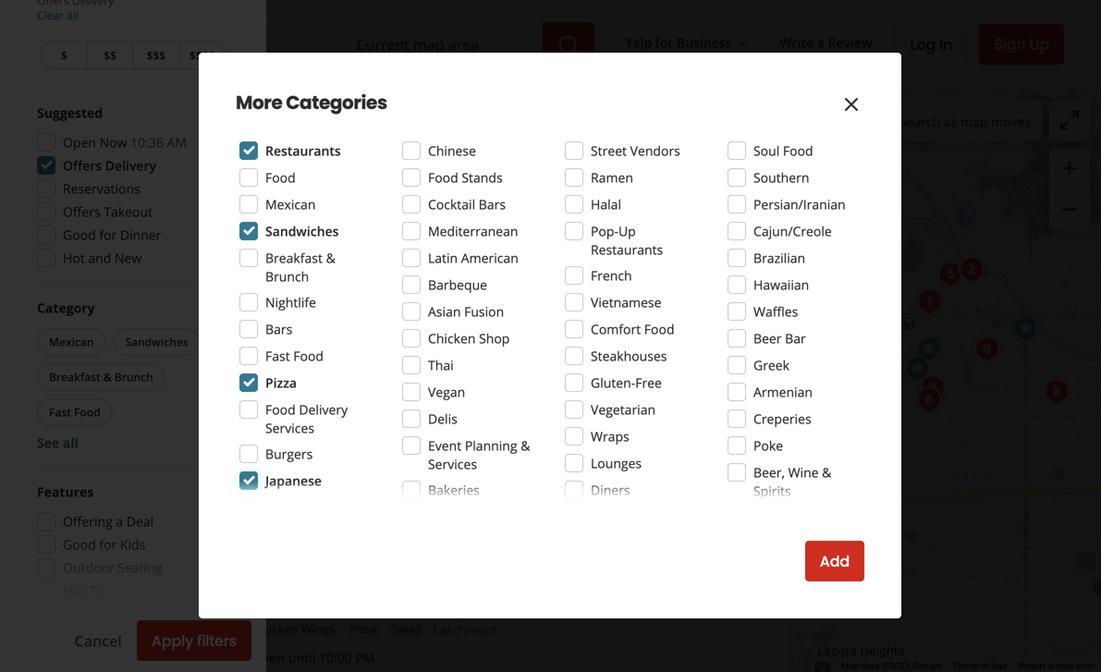 Task type: locate. For each thing, give the bounding box(es) containing it.
0 vertical spatial all
[[67, 7, 78, 23]]

open until 10:00 pm
[[251, 78, 375, 96], [251, 649, 375, 666]]

hot and new
[[53, 147, 122, 163], [63, 249, 142, 267]]

1 vertical spatial until
[[289, 649, 316, 666]]

now left 10:36
[[99, 134, 127, 151]]

0 horizontal spatial american
[[254, 50, 308, 66]]

0 vertical spatial cocktail
[[481, 50, 526, 66]]

the inside '"perfect little spot & good original sandwiches. the staff were welcoming and willing to make my substitutions on my sandwich. & the branding is very appealing!…"'
[[612, 403, 632, 421]]

soul food
[[754, 142, 813, 160]]

wraps
[[591, 428, 629, 445]]

2 vertical spatial breakfast & brunch
[[49, 369, 153, 385]]

1 vertical spatial mexican
[[49, 334, 94, 350]]

0 horizontal spatial takeout
[[104, 203, 153, 221]]

operated up the good
[[371, 356, 426, 374]]

delivery down burgers
[[269, 466, 313, 481]]

good down offering
[[63, 536, 96, 553]]

breakfast & brunch button up fast food button
[[37, 363, 165, 391]]

hot and new down good for dinner
[[63, 249, 142, 267]]

was down 1:30pm
[[459, 123, 482, 140]]

business
[[677, 34, 732, 51]]

open until 10:00 pm for great white image to the top
[[251, 78, 375, 96]]

new down dinner
[[115, 249, 142, 267]]

10:36
[[130, 134, 164, 151]]

restaurants down "waited"
[[265, 142, 341, 160]]

offers delivery button
[[270, 104, 375, 133]]

10:00 up here
[[319, 78, 352, 96]]

breakfast inside breakfast & brunch
[[265, 249, 323, 267]]

$$ left the windsor on the top
[[564, 50, 579, 67]]

the
[[553, 385, 576, 403]]

0 vertical spatial bars
[[528, 50, 553, 66]]

breakfast & brunch up the "nightlife"
[[265, 249, 335, 285]]

open until 10:00 pm for pizza man image
[[251, 649, 375, 666]]

fast
[[265, 347, 290, 365], [49, 405, 71, 420]]

filters
[[197, 631, 237, 651]]

services inside food delivery services
[[265, 419, 314, 437]]

the down however,
[[630, 123, 650, 140]]

offers delivery up the reservations
[[63, 157, 156, 174]]

0 horizontal spatial my
[[391, 403, 410, 421]]

& right wine
[[822, 464, 832, 481]]

1 vertical spatial shop
[[479, 330, 510, 347]]

0 vertical spatial now
[[226, 111, 251, 126]]

&
[[415, 50, 423, 66], [326, 249, 335, 267], [358, 356, 367, 374], [563, 356, 572, 374], [103, 369, 112, 385], [381, 385, 390, 403], [600, 403, 609, 421], [521, 437, 530, 454], [822, 464, 832, 481]]

terms of use
[[953, 661, 1007, 672]]

0 vertical spatial open until 10:00 pm
[[251, 78, 375, 96]]

cocktail down 16 checkmark v2 icon
[[428, 196, 475, 213]]

0 vertical spatial sandwiches
[[265, 222, 339, 240]]

packed.
[[556, 104, 603, 122]]

sandwiches up the 'ghost'
[[265, 222, 339, 240]]

0 vertical spatial 16 checkmark v2 image
[[251, 176, 265, 191]]

now inside open now button
[[226, 111, 251, 126]]

1 horizontal spatial outdoor
[[269, 177, 314, 192]]

asian fusion
[[428, 303, 504, 320]]

open left 16 speech v2 icon
[[195, 111, 224, 126]]

more link
[[380, 422, 415, 439]]

1 slideshow element from the top
[[59, 0, 228, 159]]

0 vertical spatial brunch
[[426, 50, 466, 66]]

1 horizontal spatial now
[[226, 111, 251, 126]]

offers delivery inside button
[[282, 111, 363, 126]]

for down tuesday
[[359, 123, 377, 140]]

error
[[1076, 661, 1096, 672]]

1 vertical spatial new
[[115, 249, 142, 267]]

pizza inside button
[[349, 621, 377, 636]]

ghost sando shop link
[[282, 242, 448, 267]]

0 vertical spatial hot and new
[[53, 147, 122, 163]]

for for dinner
[[99, 226, 117, 244]]

1 vertical spatial offers
[[63, 157, 102, 174]]

0 vertical spatial was
[[530, 104, 553, 122]]

0 vertical spatial services
[[265, 419, 314, 437]]

pop-up restaurants
[[591, 222, 663, 258]]

2 vertical spatial brunch
[[114, 369, 153, 385]]

google image
[[795, 648, 856, 672]]

delivery up was…"
[[319, 111, 363, 126]]

good down 'offers takeout'
[[63, 226, 96, 244]]

$$ left $$$ "button"
[[104, 48, 116, 63]]

now for open now
[[226, 111, 251, 126]]

a right write
[[817, 34, 825, 51]]

2 vertical spatial sandwiches
[[125, 334, 188, 350]]

owned for locally
[[313, 356, 354, 374]]

street vendors
[[591, 142, 680, 160]]

pizza down locally
[[265, 374, 297, 392]]

a left the "table."
[[380, 123, 387, 140]]

0 vertical spatial 10:00
[[319, 78, 352, 96]]

breakfast & brunch down 4.1 (448 reviews) at the left top
[[358, 50, 466, 66]]

on down 'sandwiches.'
[[495, 403, 511, 421]]

0 vertical spatial fast food
[[265, 347, 324, 365]]

chicken inside more categories dialog
[[428, 330, 476, 347]]

2 horizontal spatial breakfast
[[358, 50, 412, 66]]

services up burgers
[[265, 419, 314, 437]]

a for write a review
[[817, 34, 825, 51]]

for right yelp
[[655, 34, 673, 51]]

1 vertical spatial the
[[612, 403, 632, 421]]

owned up the
[[518, 356, 560, 374]]

0 vertical spatial the
[[630, 123, 650, 140]]

for inside "came here on a tuesday at 1:30pm and it was packed. however, only waited 10 min for a table. staff was very friendly. we all got the green juice which was…"
[[359, 123, 377, 140]]

bars down sandwiches link
[[265, 320, 292, 338]]

report a map error
[[1019, 661, 1096, 672]]

which
[[271, 141, 306, 159]]

shop up (282 reviews)
[[402, 242, 448, 267]]

veteran-
[[467, 356, 518, 374]]

hot and new up the reservations
[[53, 147, 122, 163]]

1 horizontal spatial up
[[1030, 34, 1049, 55]]

2 until from the top
[[289, 649, 316, 666]]

0 horizontal spatial brunch
[[114, 369, 153, 385]]

1 horizontal spatial brunch
[[265, 268, 309, 285]]

neighborhoods
[[37, 654, 136, 672]]

24
[[311, 330, 326, 348]]

now for open now 10:36 am
[[99, 134, 127, 151]]

0 horizontal spatial cocktail
[[428, 196, 475, 213]]

1 vertical spatial pizza
[[349, 621, 377, 636]]

cocktail bars
[[481, 50, 553, 66], [428, 196, 506, 213]]

stands
[[462, 169, 503, 186]]

breakfast down the (448
[[358, 50, 412, 66]]

1 16 checkmark v2 image from the top
[[251, 176, 265, 191]]

slideshow element
[[59, 0, 228, 159], [59, 242, 228, 411], [59, 584, 228, 672]]

on inside '"perfect little spot & good original sandwiches. the staff were welcoming and willing to make my substitutions on my sandwich. & the branding is very appealing!…"'
[[495, 403, 511, 421]]

sandwich.
[[536, 403, 596, 421]]

kids
[[120, 536, 145, 553]]

2 vertical spatial slideshow element
[[59, 584, 228, 672]]

0 horizontal spatial very
[[271, 422, 297, 439]]

free
[[635, 374, 662, 392]]

google
[[913, 661, 942, 672]]

1 vertical spatial american
[[461, 249, 519, 267]]

map region
[[575, 85, 1101, 672]]

cancel
[[75, 631, 122, 651]]

and left it
[[492, 104, 515, 122]]

0 vertical spatial map
[[961, 113, 988, 130]]

1 horizontal spatial chicken
[[428, 330, 476, 347]]

operated for veteran-owned & operated
[[576, 356, 631, 374]]

pm down pizza link
[[355, 649, 375, 666]]

outdoor up has tv
[[63, 559, 114, 577]]

1 horizontal spatial shop
[[479, 330, 510, 347]]

little
[[322, 385, 348, 403]]

group
[[37, 104, 229, 268], [1049, 149, 1090, 230], [33, 299, 229, 452], [37, 483, 229, 623]]

zoom in image
[[1059, 157, 1081, 179]]

sandwiches link
[[251, 301, 323, 320]]

0 vertical spatial sandwiches button
[[251, 301, 323, 320]]

0 vertical spatial new
[[98, 147, 122, 163]]

map right the as
[[961, 113, 988, 130]]

2 good from the top
[[63, 536, 96, 553]]

thai
[[428, 356, 454, 374]]

and inside '"perfect little spot & good original sandwiches. the staff were welcoming and willing to make my substitutions on my sandwich. & the branding is very appealing!…"'
[[271, 403, 294, 421]]

1 vertical spatial breakfast & brunch
[[265, 249, 335, 285]]

all right we
[[590, 123, 604, 140]]

sandwiches button
[[251, 301, 323, 320], [113, 328, 200, 356]]

& right 'spot'
[[381, 385, 390, 403]]

1 vertical spatial hot
[[63, 249, 85, 267]]

offers delivery up was…"
[[282, 111, 363, 126]]

1 horizontal spatial my
[[514, 403, 533, 421]]

delivery down open now 10:36 am at top
[[105, 157, 156, 174]]

0 horizontal spatial services
[[265, 419, 314, 437]]

owned up little
[[313, 356, 354, 374]]

1 horizontal spatial breakfast
[[265, 249, 323, 267]]

were
[[609, 385, 639, 403]]

japanese
[[265, 472, 322, 490]]

great white image
[[59, 0, 228, 159], [969, 331, 1006, 368]]

16 speech v2 image
[[251, 106, 265, 121]]

1 horizontal spatial fast
[[265, 347, 290, 365]]

1 vertical spatial brunch
[[265, 268, 309, 285]]

american
[[254, 50, 308, 66], [461, 249, 519, 267]]

bars left search image
[[528, 50, 553, 66]]

0 vertical spatial on
[[345, 104, 360, 122]]

0 vertical spatial slideshow element
[[59, 0, 228, 159]]

review
[[828, 34, 872, 51]]

mexican button
[[37, 328, 106, 356]]

for for business
[[655, 34, 673, 51]]

on right here
[[345, 104, 360, 122]]

the inside "came here on a tuesday at 1:30pm and it was packed. however, only waited 10 min for a table. staff was very friendly. we all got the green juice which was…"
[[630, 123, 650, 140]]

2 16 checkmark v2 image from the top
[[251, 466, 265, 481]]

and down "perfect on the bottom left of the page
[[271, 403, 294, 421]]

2 slideshow element from the top
[[59, 242, 228, 411]]

sandwiches button down the 4.8 star rating image
[[251, 301, 323, 320]]

all right see
[[63, 434, 79, 452]]

sponsored result
[[37, 533, 166, 554]]

0 vertical spatial offers delivery
[[282, 111, 363, 126]]

takeout up dinner
[[104, 203, 153, 221]]

1 vertical spatial very
[[271, 422, 297, 439]]

0 vertical spatial cocktail bars
[[481, 50, 553, 66]]

group containing features
[[37, 483, 229, 623]]

juice
[[691, 123, 719, 140]]

now
[[226, 111, 251, 126], [99, 134, 127, 151]]

very down 1:30pm
[[486, 123, 511, 140]]

category
[[37, 299, 95, 317]]

2 vertical spatial all
[[63, 434, 79, 452]]

1 vertical spatial was
[[459, 123, 482, 140]]

1 horizontal spatial sandwiches button
[[251, 301, 323, 320]]

pizza left salad
[[349, 621, 377, 636]]

1 vertical spatial reviews)
[[409, 272, 459, 290]]

1 vertical spatial chicken
[[254, 621, 298, 636]]

10:00 down wings
[[319, 649, 352, 666]]

breakfast & brunch up fast food button
[[49, 369, 153, 385]]

for down 'offers takeout'
[[99, 226, 117, 244]]

1 vertical spatial up
[[619, 222, 636, 240]]

1 vertical spatial now
[[99, 134, 127, 151]]

map for moves
[[961, 113, 988, 130]]

mexican
[[265, 196, 316, 213], [49, 334, 94, 350]]

all right clear
[[67, 7, 78, 23]]

1 vertical spatial bars
[[479, 196, 506, 213]]

until up "came
[[289, 78, 316, 96]]

1 vertical spatial good
[[63, 536, 96, 553]]

10 . ghost sando shop
[[251, 242, 448, 267]]

16 checkmark v2 image
[[251, 176, 265, 191], [251, 466, 265, 481]]

map data ©2023 google
[[841, 661, 942, 672]]

was
[[530, 104, 553, 122], [459, 123, 482, 140]]

starbucks image
[[911, 331, 948, 368]]

gluten-free
[[591, 374, 662, 392]]

at
[[428, 104, 440, 122]]

0 horizontal spatial operated
[[371, 356, 426, 374]]

wings
[[301, 621, 335, 636]]

breakfast & brunch link
[[354, 49, 470, 67]]

clear all
[[37, 7, 78, 23]]

for down offering a deal
[[99, 536, 117, 553]]

ramen
[[591, 169, 633, 186]]

0 vertical spatial 10
[[315, 123, 329, 140]]

open until 10:00 pm down wings
[[251, 649, 375, 666]]

0 vertical spatial american
[[254, 50, 308, 66]]

0 vertical spatial min
[[333, 123, 356, 140]]

sandwiches down the 4.8 star rating image
[[254, 303, 319, 318]]

0 vertical spatial breakfast
[[358, 50, 412, 66]]

very inside "came here on a tuesday at 1:30pm and it was packed. however, only waited 10 min for a table. staff was very friendly. we all got the green juice which was…"
[[486, 123, 511, 140]]

2 owned from the left
[[518, 356, 560, 374]]

log in
[[910, 34, 953, 55]]

1 until from the top
[[289, 78, 316, 96]]

fast food inside more categories dialog
[[265, 347, 324, 365]]

2 open until 10:00 pm from the top
[[251, 649, 375, 666]]

tv
[[89, 582, 104, 600]]

bars inside "button"
[[528, 50, 553, 66]]

bar
[[785, 330, 806, 347]]

seating
[[118, 559, 162, 577]]

until down chicken wings 'link'
[[289, 649, 316, 666]]

& left 'sando'
[[326, 249, 335, 267]]

4.1 star rating image
[[251, 21, 350, 40]]

1 vertical spatial sandwiches
[[254, 303, 319, 318]]

open up 16 speech v2 icon
[[251, 78, 285, 96]]

& down the 'staff' on the right bottom
[[600, 403, 609, 421]]

chicken left wings
[[254, 621, 298, 636]]

it
[[518, 104, 526, 122]]

1 pm from the top
[[355, 78, 375, 96]]

1 vertical spatial 16 checkmark v2 image
[[251, 466, 265, 481]]

min inside "came here on a tuesday at 1:30pm and it was packed. however, only waited 10 min for a table. staff was very friendly. we all got the green juice which was…"
[[333, 123, 356, 140]]

2 reviews) from the top
[[409, 272, 459, 290]]

a left tuesday
[[364, 104, 371, 122]]

1 good from the top
[[63, 226, 96, 244]]

1 vertical spatial restaurants
[[591, 241, 663, 258]]

reviews) down 'latin'
[[409, 272, 459, 290]]

got
[[607, 123, 626, 140]]

2 10:00 from the top
[[319, 649, 352, 666]]

3 slideshow element from the top
[[59, 584, 228, 672]]

1 vertical spatial map
[[1056, 661, 1074, 672]]

shop up veteran-
[[479, 330, 510, 347]]

16 checkmark v2 image for outdoor seating
[[251, 176, 265, 191]]

0 vertical spatial breakfast & brunch
[[358, 50, 466, 66]]

features
[[37, 483, 94, 501]]

ghost sando shop image
[[59, 242, 228, 411], [871, 305, 908, 342]]

for inside button
[[655, 34, 673, 51]]

now left "came
[[226, 111, 251, 126]]

mexican down outdoor seating
[[265, 196, 316, 213]]

for
[[655, 34, 673, 51], [359, 123, 377, 140], [99, 226, 117, 244], [99, 536, 117, 553]]

yelp
[[625, 34, 652, 51]]

0 vertical spatial chicken
[[428, 330, 476, 347]]

None search field
[[141, 22, 598, 67]]

a left deal
[[116, 513, 123, 530]]

$$ inside button
[[104, 48, 116, 63]]

1 horizontal spatial mexican
[[265, 196, 316, 213]]

pizza inside more categories dialog
[[265, 374, 297, 392]]

0 vertical spatial restaurants
[[265, 142, 341, 160]]

close image
[[841, 93, 863, 116]]

0 horizontal spatial fast
[[49, 405, 71, 420]]

until for previous icon on the left top of page
[[289, 78, 316, 96]]

services inside 'event planning & services'
[[428, 455, 477, 473]]

10 down here
[[315, 123, 329, 140]]

bars down stands
[[479, 196, 506, 213]]

4.1 (448 reviews)
[[358, 20, 459, 38]]

as
[[944, 113, 957, 130]]

breakfast & brunch button
[[354, 49, 470, 67], [37, 363, 165, 391]]

southern
[[754, 169, 809, 186]]

fast left in
[[265, 347, 290, 365]]

planning
[[465, 437, 517, 454]]

hangari kalguksu image
[[1038, 374, 1075, 411]]

1 reviews) from the top
[[409, 20, 459, 38]]

brazilian
[[754, 249, 805, 267]]

$$ button
[[87, 41, 133, 69]]

original
[[428, 385, 473, 403]]

sandwiches right previous image
[[125, 334, 188, 350]]

0 vertical spatial mexican
[[265, 196, 316, 213]]

my
[[391, 403, 410, 421], [514, 403, 533, 421]]

0 vertical spatial outdoor
[[269, 177, 314, 192]]

and
[[492, 104, 515, 122], [75, 147, 95, 163], [88, 249, 111, 267], [271, 403, 294, 421]]

was up friendly.
[[530, 104, 553, 122]]

2 operated from the left
[[576, 356, 631, 374]]

services down event
[[428, 455, 477, 473]]

kfc image
[[899, 350, 936, 387]]

previous image
[[67, 63, 89, 85]]

1 open until 10:00 pm from the top
[[251, 78, 375, 96]]

0 vertical spatial good
[[63, 226, 96, 244]]

min up was…"
[[333, 123, 356, 140]]

info icon image
[[636, 357, 651, 372], [636, 357, 651, 372]]

zoom out image
[[1059, 198, 1081, 220]]

apply
[[151, 631, 193, 651]]

latin american
[[428, 249, 519, 267]]

spirits
[[754, 482, 791, 500]]

until for next icon
[[289, 649, 316, 666]]

min right 24
[[329, 330, 354, 348]]

2 pm from the top
[[355, 649, 375, 666]]

armenian
[[754, 383, 813, 401]]

fast inside button
[[49, 405, 71, 420]]

1 vertical spatial slideshow element
[[59, 242, 228, 411]]

1 operated from the left
[[371, 356, 426, 374]]

until
[[289, 78, 316, 96], [289, 649, 316, 666]]

branding
[[636, 403, 690, 421]]

running goose image
[[953, 252, 990, 288]]

hot inside button
[[53, 147, 72, 163]]

up inside pop-up restaurants
[[619, 222, 636, 240]]

1 horizontal spatial bars
[[479, 196, 506, 213]]

a for offering a deal
[[116, 513, 123, 530]]

a right report
[[1048, 661, 1053, 672]]

cocktail bars down 16 checkmark v2 icon
[[428, 196, 506, 213]]

0 horizontal spatial now
[[99, 134, 127, 151]]

the down were
[[612, 403, 632, 421]]

mexican inside button
[[49, 334, 94, 350]]

brunch inside breakfast & brunch
[[265, 268, 309, 285]]

breakfast & brunch button down 4.1 (448 reviews) at the left top
[[354, 49, 470, 67]]

chicken inside button
[[254, 621, 298, 636]]

up for sign
[[1030, 34, 1049, 55]]

takeout right 16 checkmark v2 icon
[[467, 177, 510, 192]]

2 horizontal spatial breakfast & brunch
[[358, 50, 466, 66]]

operated up gluten-
[[576, 356, 631, 374]]

start order link
[[616, 454, 731, 495]]

1 10:00 from the top
[[319, 78, 352, 96]]

pm for next icon
[[355, 649, 375, 666]]

outdoor down "which"
[[269, 177, 314, 192]]

0 vertical spatial pm
[[355, 78, 375, 96]]

restaurants down pop-
[[591, 241, 663, 258]]

operated for locally owned & operated
[[371, 356, 426, 374]]

1 horizontal spatial fast food
[[265, 347, 324, 365]]

0 horizontal spatial 10
[[251, 242, 272, 267]]

cocktail bars left search image
[[481, 50, 553, 66]]

1 vertical spatial great white image
[[969, 331, 1006, 368]]

open until 10:00 pm up here
[[251, 78, 375, 96]]

data
[[862, 661, 880, 672]]

delivery up appealing!…"
[[299, 401, 348, 418]]

american down mediterranean at the top of page
[[461, 249, 519, 267]]

1 vertical spatial fast
[[49, 405, 71, 420]]

pm up tuesday
[[355, 78, 375, 96]]

and inside "came here on a tuesday at 1:30pm and it was packed. however, only waited 10 min for a table. staff was very friendly. we all got the green juice which was…"
[[492, 104, 515, 122]]

new
[[98, 147, 122, 163], [115, 249, 142, 267]]

chinese
[[428, 142, 476, 160]]

open down chicken wings button at the bottom of page
[[251, 649, 285, 666]]

0 horizontal spatial $$
[[104, 48, 116, 63]]

a inside write a review link
[[817, 34, 825, 51]]

and inside button
[[75, 147, 95, 163]]

0 vertical spatial reviews)
[[409, 20, 459, 38]]

in
[[939, 34, 953, 55]]

10 left the 'ghost'
[[251, 242, 272, 267]]

©2023
[[882, 661, 910, 672]]

up right sign
[[1030, 34, 1049, 55]]

of
[[981, 661, 990, 672]]

1 owned from the left
[[313, 356, 354, 374]]



Task type: describe. For each thing, give the bounding box(es) containing it.
"perfect
[[271, 385, 318, 403]]

chicken wings link
[[251, 620, 338, 638]]

yelp for business button
[[618, 26, 758, 59]]

& down 4.1 (448 reviews) at the left top
[[415, 50, 423, 66]]

sandwiches inside more categories dialog
[[265, 222, 339, 240]]

met him at a bar image
[[911, 382, 948, 419]]

halal
[[591, 196, 621, 213]]

good for good for kids
[[63, 536, 96, 553]]

breakfast for rightmost breakfast & brunch button
[[358, 50, 412, 66]]

cancel button
[[75, 631, 122, 651]]

hot and new inside button
[[53, 147, 122, 163]]

ghost
[[282, 242, 336, 267]]

shop inside more categories dialog
[[479, 330, 510, 347]]

order
[[672, 464, 714, 485]]

open inside button
[[195, 111, 224, 126]]

2 my from the left
[[514, 403, 533, 421]]

and down good for dinner
[[88, 249, 111, 267]]

fusion
[[464, 303, 504, 320]]

cajun/creole
[[754, 222, 832, 240]]

windsor
[[594, 50, 645, 67]]

slideshow element for delivery
[[59, 0, 228, 159]]

0 horizontal spatial offers delivery
[[63, 157, 156, 174]]

good for good for dinner
[[63, 226, 96, 244]]

open now 10:36 am
[[63, 134, 187, 151]]

new inside hot and new button
[[98, 147, 122, 163]]

l'antica pizzeria da michele image
[[932, 256, 969, 293]]

pop-
[[591, 222, 619, 240]]

delivery inside food delivery services
[[299, 401, 348, 418]]

10 inside "came here on a tuesday at 1:30pm and it was packed. however, only waited 10 min for a table. staff was very friendly. we all got the green juice which was…"
[[315, 123, 329, 140]]

owned for veteran-
[[518, 356, 560, 374]]

10:00 for pizza man image
[[319, 649, 352, 666]]

search image
[[558, 34, 580, 56]]

write a review link
[[772, 26, 880, 59]]

more categories dialog
[[0, 0, 1101, 672]]

american (new)
[[254, 50, 343, 66]]

0 horizontal spatial ghost sando shop image
[[59, 242, 228, 411]]

filters group
[[37, 104, 708, 169]]

& up fast food button
[[103, 369, 112, 385]]

1 vertical spatial hot and new
[[63, 249, 142, 267]]

asian
[[428, 303, 461, 320]]

a for report a map error
[[1048, 661, 1053, 672]]

delivery left 16 checkmark v2 icon
[[390, 177, 433, 192]]

keyboard shortcuts image
[[815, 662, 830, 672]]

larchmont
[[433, 621, 499, 638]]

report
[[1019, 661, 1046, 672]]

all for see all
[[63, 434, 79, 452]]

pizza man image
[[1007, 311, 1044, 348]]

good for dinner
[[63, 226, 161, 244]]

however,
[[607, 104, 663, 122]]

see
[[37, 434, 59, 452]]

beer, wine & spirits
[[754, 464, 832, 500]]

cocktail inside more categories dialog
[[428, 196, 475, 213]]

1 vertical spatial 10
[[251, 242, 272, 267]]

on inside "came here on a tuesday at 1:30pm and it was packed. however, only waited 10 min for a table. staff was very friendly. we all got the green juice which was…"
[[345, 104, 360, 122]]

welcoming
[[642, 385, 707, 403]]

all button
[[41, 104, 100, 134]]

sandwiches for sandwiches button to the right
[[254, 303, 319, 318]]

fairfax
[[402, 302, 443, 320]]

"perfect little spot & good original sandwiches. the staff were welcoming and willing to make my substitutions on my sandwich. & the branding is very appealing!…"
[[271, 385, 707, 439]]

16 veteran owned v2 image
[[449, 358, 463, 373]]

beer bar
[[754, 330, 806, 347]]

chicken for chicken wings
[[254, 621, 298, 636]]

was…"
[[310, 141, 348, 159]]

open down all
[[63, 134, 96, 151]]

friendly.
[[515, 123, 564, 140]]

diners
[[591, 481, 630, 499]]

good
[[394, 385, 424, 403]]

pm for previous icon on the left top of page
[[355, 78, 375, 96]]

0 horizontal spatial breakfast & brunch
[[49, 369, 153, 385]]

cocktail inside "button"
[[481, 50, 526, 66]]

good for kids
[[63, 536, 145, 553]]

1 horizontal spatial restaurants
[[591, 241, 663, 258]]

vegetarian
[[591, 401, 656, 418]]

16 locally owned v2 image
[[251, 358, 265, 373]]

1 my from the left
[[391, 403, 410, 421]]

write
[[780, 34, 814, 51]]

16 chevron down v2 image
[[735, 36, 750, 51]]

creperies
[[754, 410, 811, 428]]

1 horizontal spatial great white image
[[969, 331, 1006, 368]]

brunch for the leftmost breakfast & brunch button
[[114, 369, 153, 385]]

pizza man image
[[59, 584, 228, 672]]

steakhouses
[[591, 347, 667, 365]]

american inside more categories dialog
[[461, 249, 519, 267]]

breakfast & brunch inside more categories dialog
[[265, 249, 335, 285]]

report a map error link
[[1019, 661, 1096, 672]]

gluten-
[[591, 374, 635, 392]]

1 vertical spatial min
[[329, 330, 354, 348]]

pizza link
[[346, 620, 381, 638]]

offers inside button
[[282, 111, 316, 126]]

$$$$ button
[[179, 41, 226, 69]]

fast inside more categories dialog
[[265, 347, 290, 365]]

american inside button
[[254, 50, 308, 66]]

seating
[[317, 177, 356, 192]]

1:30pm
[[443, 104, 489, 122]]

american (new) button
[[251, 49, 347, 67]]

suggested
[[37, 104, 103, 122]]

vegan
[[428, 383, 465, 401]]

10:00 for great white image to the top
[[319, 78, 352, 96]]

0 vertical spatial shop
[[402, 242, 448, 267]]

food inside button
[[74, 405, 100, 420]]

& up the
[[563, 356, 572, 374]]

$$$$
[[189, 48, 215, 63]]

table.
[[391, 123, 425, 140]]

next image
[[199, 658, 221, 672]]

1 vertical spatial takeout
[[104, 203, 153, 221]]

reservations
[[63, 180, 140, 197]]

food delivery services
[[265, 401, 348, 437]]

previous image
[[67, 315, 89, 337]]

met her at a bar image
[[912, 381, 949, 418]]

fast food inside button
[[49, 405, 100, 420]]

search
[[900, 113, 941, 130]]

food inside food delivery services
[[265, 401, 296, 418]]

result
[[120, 533, 166, 554]]

dinner
[[120, 226, 161, 244]]

16 speech v2 image
[[251, 387, 265, 402]]

1 vertical spatial sandwiches button
[[113, 328, 200, 356]]

clear
[[37, 7, 64, 23]]

slideshow element for "perfect little spot & good original sandwiches. the staff were welcoming and willing to make my substitutions on my sandwich. & the branding is very appealing!…"
[[59, 242, 228, 411]]

is
[[694, 403, 703, 421]]

republique image
[[914, 370, 951, 407]]

group containing category
[[33, 299, 229, 452]]

outdoor for outdoor seating
[[269, 177, 314, 192]]

waffles
[[754, 303, 798, 320]]

hot and new button
[[41, 141, 135, 169]]

barbeque
[[428, 276, 487, 294]]

sandwiches for sandwiches button to the bottom
[[125, 334, 188, 350]]

brunch for rightmost breakfast & brunch button
[[426, 50, 466, 66]]

for for kids
[[99, 536, 117, 553]]

outdoor for outdoor seating
[[63, 559, 114, 577]]

"came here on a tuesday at 1:30pm and it was packed. however, only waited 10 min for a table. staff was very friendly. we all got the green juice which was…"
[[271, 104, 719, 159]]

1 horizontal spatial $$
[[564, 50, 579, 67]]

cocktail bars link
[[477, 49, 557, 67]]

breakfast for the leftmost breakfast & brunch button
[[49, 369, 101, 385]]

$ button
[[41, 41, 87, 69]]

terms of use link
[[953, 661, 1007, 672]]

delis
[[428, 410, 458, 428]]

all inside "came here on a tuesday at 1:30pm and it was packed. however, only waited 10 min for a table. staff was very friendly. we all got the green juice which was…"
[[590, 123, 604, 140]]

sign up link
[[979, 24, 1064, 65]]

cocktail bars inside the cocktail bars "button"
[[481, 50, 553, 66]]

all for clear all
[[67, 7, 78, 23]]

2 vertical spatial offers
[[63, 203, 100, 221]]

1 horizontal spatial breakfast & brunch button
[[354, 49, 470, 67]]

very inside '"perfect little spot & good original sandwiches. the staff were welcoming and willing to make my substitutions on my sandwich. & the branding is very appealing!…"'
[[271, 422, 297, 439]]

16 filter v2 image
[[53, 112, 67, 127]]

1 horizontal spatial ghost sando shop image
[[871, 305, 908, 342]]

(282 reviews)
[[380, 272, 459, 290]]

group containing suggested
[[37, 104, 229, 268]]

bakeries
[[428, 481, 480, 499]]

4.8 star rating image
[[251, 274, 350, 292]]

delivery inside button
[[319, 111, 363, 126]]

0 vertical spatial great white image
[[59, 0, 228, 159]]

cocktail bars inside more categories dialog
[[428, 196, 506, 213]]

offering a deal
[[63, 513, 154, 530]]

chicken for chicken shop
[[428, 330, 476, 347]]

& inside 'event planning & services'
[[521, 437, 530, 454]]

& up 'spot'
[[358, 356, 367, 374]]

lan noodle image
[[912, 284, 949, 321]]

mexican inside more categories dialog
[[265, 196, 316, 213]]

0 vertical spatial takeout
[[467, 177, 510, 192]]

& inside beer, wine & spirits
[[822, 464, 832, 481]]

write a review
[[780, 34, 872, 51]]

only
[[667, 104, 692, 122]]

16 checkmark v2 image
[[448, 176, 463, 191]]

waited
[[271, 123, 311, 140]]

"came
[[271, 104, 310, 122]]

0 horizontal spatial breakfast & brunch button
[[37, 363, 165, 391]]

we
[[567, 123, 587, 140]]

use
[[992, 661, 1007, 672]]

log in link
[[895, 24, 968, 65]]

(new)
[[310, 50, 343, 66]]

moves
[[991, 113, 1031, 130]]

square
[[648, 50, 691, 67]]

deal
[[127, 513, 154, 530]]

persian/iranian
[[754, 196, 846, 213]]

american (new) link
[[251, 49, 347, 67]]

open now button
[[183, 104, 263, 133]]

cocktail bars button
[[477, 49, 557, 67]]

hawaiian
[[754, 276, 809, 294]]

up for pop-
[[619, 222, 636, 240]]

expand map image
[[1059, 109, 1081, 131]]

(282
[[380, 272, 406, 290]]

log
[[910, 34, 936, 55]]

salad
[[392, 621, 422, 636]]

16 checkmark v2 image for delivery
[[251, 466, 265, 481]]

map for error
[[1056, 661, 1074, 672]]

0 horizontal spatial bars
[[265, 320, 292, 338]]

see all
[[37, 434, 79, 452]]



Task type: vqa. For each thing, say whether or not it's contained in the screenshot.
& within event planning & services
yes



